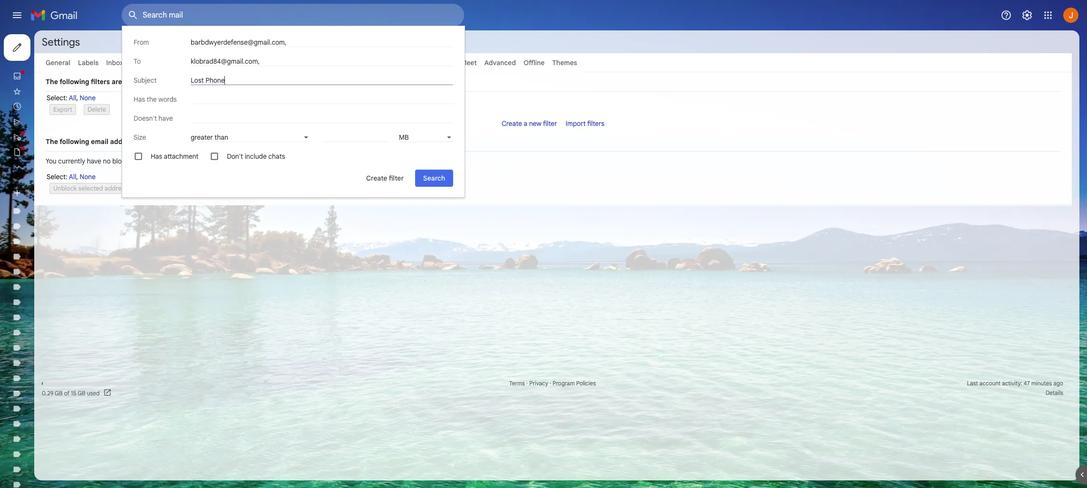 Task type: locate. For each thing, give the bounding box(es) containing it.
0 horizontal spatial gb
[[55, 390, 63, 397]]

forwarding and pop/imap link
[[307, 59, 389, 67]]

1 horizontal spatial import
[[566, 119, 586, 128]]

select: for select: all , none unblock selected addresses
[[47, 173, 67, 181]]

ago
[[1054, 380, 1064, 387]]

1 horizontal spatial have
[[159, 114, 173, 123]]

are left applied
[[112, 78, 122, 86]]

From text field
[[191, 38, 454, 47]]

the for the following email addresses are blocked. messages from these addresses will appear in spam:
[[46, 138, 58, 146]]

filter left "search" "button"
[[389, 174, 404, 183]]

0 vertical spatial none
[[80, 94, 96, 102]]

0 horizontal spatial ·
[[527, 380, 528, 387]]

gb right 15 at the bottom left
[[78, 390, 85, 397]]

select: all , none
[[47, 94, 96, 102]]

delete button
[[84, 104, 110, 115]]

2 the from the top
[[46, 138, 58, 146]]

select: all , none unblock selected addresses
[[47, 173, 135, 193]]

has left the at the left top of the page
[[134, 95, 145, 104]]

1 vertical spatial select:
[[47, 173, 67, 181]]

filters and blocked addresses link
[[205, 59, 299, 67]]

are up addresses. in the left of the page
[[145, 138, 156, 146]]

1 the from the top
[[46, 78, 58, 86]]

these
[[238, 138, 256, 146]]

email
[[91, 138, 109, 146]]

create filter
[[366, 174, 404, 183]]

forwarding and pop/imap
[[307, 59, 389, 67]]

from
[[134, 38, 149, 47]]

0 vertical spatial create
[[502, 119, 522, 128]]

0 horizontal spatial filter
[[389, 174, 404, 183]]

0 horizontal spatial filters
[[91, 78, 110, 86]]

0 vertical spatial none link
[[80, 94, 96, 102]]

filters and blocked addresses
[[205, 59, 299, 67]]

appear
[[306, 138, 329, 146]]

0 horizontal spatial are
[[112, 78, 122, 86]]

1 vertical spatial all link
[[69, 173, 76, 181]]

0 vertical spatial all
[[69, 94, 76, 102]]

following up currently
[[60, 138, 89, 146]]

create inside 'link'
[[366, 174, 388, 183]]

program policies link
[[553, 380, 596, 387]]

greater
[[191, 133, 213, 142]]

none link up selected
[[80, 173, 96, 181]]

all
[[69, 94, 76, 102], [69, 173, 76, 181]]

1 vertical spatial none link
[[80, 173, 96, 181]]

you currently have no blocked addresses.
[[46, 157, 171, 166]]

following for filters
[[60, 78, 89, 86]]

1 vertical spatial ,
[[76, 173, 78, 181]]

size list box
[[191, 133, 311, 142]]

1 horizontal spatial ·
[[550, 380, 552, 387]]

0 vertical spatial select:
[[47, 94, 67, 102]]

and
[[162, 59, 174, 67], [226, 59, 237, 67], [344, 59, 355, 67], [448, 59, 460, 67]]

navigation
[[0, 30, 114, 489]]

all for select: all , none unblock selected addresses
[[69, 173, 76, 181]]

themes link
[[553, 59, 578, 67]]

0 vertical spatial import
[[176, 59, 197, 67]]

2 · from the left
[[550, 380, 552, 387]]

has
[[134, 95, 145, 104], [151, 152, 162, 161]]

2 all link from the top
[[69, 173, 76, 181]]

labels
[[78, 59, 99, 67]]

the following email addresses are blocked. messages from these addresses will appear in spam:
[[46, 138, 358, 146]]

add-ons
[[396, 59, 423, 67]]

none inside select: all , none unblock selected addresses
[[80, 173, 96, 181]]

none up selected
[[80, 173, 96, 181]]

import up the incoming
[[176, 59, 197, 67]]

Subject text field
[[191, 76, 454, 85]]

2 select: from the top
[[47, 173, 67, 181]]

addresses up chats
[[258, 138, 292, 146]]

gmail image
[[30, 6, 82, 25]]

chats
[[269, 152, 285, 161]]

all up export
[[69, 94, 76, 102]]

all inside select: all , none unblock selected addresses
[[69, 173, 76, 181]]

0 vertical spatial all link
[[69, 94, 76, 102]]

import filters
[[566, 119, 605, 128]]

and right the filters
[[226, 59, 237, 67]]

None search field
[[122, 4, 464, 27]]

1 , from the top
[[76, 94, 78, 102]]

new
[[530, 119, 542, 128]]

filter
[[543, 119, 558, 128], [389, 174, 404, 183]]

settings
[[42, 35, 80, 48]]

1 vertical spatial create
[[366, 174, 388, 183]]

select: inside select: all , none unblock selected addresses
[[47, 173, 67, 181]]

no
[[103, 157, 111, 166]]

Doesn't have text field
[[191, 114, 454, 123]]

none up delete
[[80, 94, 96, 102]]

chat and meet
[[431, 59, 477, 67]]

spam:
[[338, 138, 358, 146]]

0 vertical spatial following
[[60, 78, 89, 86]]

privacy link
[[530, 380, 549, 387]]

0 vertical spatial filters
[[91, 78, 110, 86]]

· right privacy
[[550, 380, 552, 387]]

addresses
[[266, 59, 299, 67]]

1 vertical spatial following
[[60, 138, 89, 146]]

all link up "unblock"
[[69, 173, 76, 181]]

1 vertical spatial filter
[[389, 174, 404, 183]]

have down words
[[159, 114, 173, 123]]

and for filters
[[226, 59, 237, 67]]

accounts and import
[[131, 59, 197, 67]]

2 none from the top
[[80, 173, 96, 181]]

addresses down the blocked
[[105, 185, 135, 193]]

0 horizontal spatial create
[[366, 174, 388, 183]]

create down size value text field
[[366, 174, 388, 183]]

and for accounts
[[162, 59, 174, 67]]

1 horizontal spatial gb
[[78, 390, 85, 397]]

1 vertical spatial are
[[145, 138, 156, 146]]

· right terms
[[527, 380, 528, 387]]

all
[[158, 78, 166, 86]]

incoming
[[168, 78, 197, 86]]

add-ons link
[[396, 59, 423, 67]]

all up "unblock"
[[69, 173, 76, 181]]

import
[[176, 59, 197, 67], [566, 119, 586, 128]]

applied
[[124, 78, 148, 86]]

main menu image
[[11, 10, 23, 21]]

following for email
[[60, 138, 89, 146]]

1 horizontal spatial has
[[151, 152, 162, 161]]

has the words
[[134, 95, 177, 104]]

accounts and import link
[[131, 59, 197, 67]]

,
[[76, 94, 78, 102], [76, 173, 78, 181]]

none link up delete
[[80, 94, 96, 102]]

2 and from the left
[[226, 59, 237, 67]]

create for create filter
[[366, 174, 388, 183]]

have left no
[[87, 157, 101, 166]]

0 vertical spatial ,
[[76, 94, 78, 102]]

create a new filter
[[502, 119, 558, 128]]

include
[[245, 152, 267, 161]]

mb option
[[399, 133, 445, 142]]

doesn't have
[[134, 114, 173, 123]]

filters
[[91, 78, 110, 86], [588, 119, 605, 128]]

1 vertical spatial none
[[80, 173, 96, 181]]

2 all from the top
[[69, 173, 76, 181]]

filter inside 'link'
[[389, 174, 404, 183]]

1 horizontal spatial are
[[145, 138, 156, 146]]

and for chat
[[448, 59, 460, 67]]

0 vertical spatial has
[[134, 95, 145, 104]]

search mail image
[[125, 7, 142, 24]]

1 and from the left
[[162, 59, 174, 67]]

search
[[424, 174, 446, 183]]

gb left of
[[55, 390, 63, 397]]

and up all
[[162, 59, 174, 67]]

the
[[46, 78, 58, 86], [46, 138, 58, 146]]

inbox link
[[106, 59, 124, 67]]

1 horizontal spatial create
[[502, 119, 522, 128]]

select: for select: all , none
[[47, 94, 67, 102]]

addresses
[[110, 138, 144, 146], [258, 138, 292, 146], [105, 185, 135, 193]]

, inside select: all , none unblock selected addresses
[[76, 173, 78, 181]]

following
[[60, 78, 89, 86], [60, 138, 89, 146]]

addresses up the blocked
[[110, 138, 144, 146]]

import right new
[[566, 119, 586, 128]]

has down the blocked.
[[151, 152, 162, 161]]

are
[[112, 78, 122, 86], [145, 138, 156, 146]]

subject
[[134, 76, 157, 85]]

add-
[[396, 59, 412, 67]]

blocked
[[239, 59, 264, 67]]

1 select: from the top
[[47, 94, 67, 102]]

1 all from the top
[[69, 94, 76, 102]]

3 and from the left
[[344, 59, 355, 67]]

0 vertical spatial the
[[46, 78, 58, 86]]

addresses inside select: all , none unblock selected addresses
[[105, 185, 135, 193]]

create for create a new filter
[[502, 119, 522, 128]]

4 and from the left
[[448, 59, 460, 67]]

2 , from the top
[[76, 173, 78, 181]]

1 following from the top
[[60, 78, 89, 86]]

1 vertical spatial have
[[87, 157, 101, 166]]

1 vertical spatial has
[[151, 152, 162, 161]]

15
[[71, 390, 76, 397]]

all for select: all , none
[[69, 94, 76, 102]]

filter right new
[[543, 119, 558, 128]]

0 horizontal spatial has
[[134, 95, 145, 104]]

select: up the export button
[[47, 94, 67, 102]]

, for select: all , none unblock selected addresses
[[76, 173, 78, 181]]

following up 'select: all , none'
[[60, 78, 89, 86]]

will
[[293, 138, 304, 146]]

0 horizontal spatial import
[[176, 59, 197, 67]]

footer
[[34, 379, 1073, 398]]

follow link to manage storage image
[[103, 389, 113, 398]]

the down general link
[[46, 78, 58, 86]]

all link up export
[[69, 94, 76, 102]]

and left pop/imap
[[344, 59, 355, 67]]

0.29 gb of 15 gb used
[[42, 390, 100, 397]]

1 vertical spatial all
[[69, 173, 76, 181]]

2 following from the top
[[60, 138, 89, 146]]

1 horizontal spatial filter
[[543, 119, 558, 128]]

policies
[[577, 380, 596, 387]]

create left a
[[502, 119, 522, 128]]

1 all link from the top
[[69, 94, 76, 102]]

1 vertical spatial filters
[[588, 119, 605, 128]]

none
[[80, 94, 96, 102], [80, 173, 96, 181]]

·
[[527, 380, 528, 387], [550, 380, 552, 387]]

select: up "unblock"
[[47, 173, 67, 181]]

, for select: all , none
[[76, 94, 78, 102]]

1 none from the top
[[80, 94, 96, 102]]

the up you
[[46, 138, 58, 146]]

terms · privacy · program policies
[[510, 380, 596, 387]]

and right chat
[[448, 59, 460, 67]]

1 vertical spatial the
[[46, 138, 58, 146]]



Task type: vqa. For each thing, say whether or not it's contained in the screenshot.
'if' for Drafts
no



Task type: describe. For each thing, give the bounding box(es) containing it.
0.29
[[42, 390, 53, 397]]

1 · from the left
[[527, 380, 528, 387]]

0 vertical spatial are
[[112, 78, 122, 86]]

chat
[[431, 59, 446, 67]]

offline
[[524, 59, 545, 67]]

Search mail text field
[[143, 10, 419, 20]]

of
[[64, 390, 69, 397]]

export
[[53, 106, 72, 114]]

messages
[[187, 138, 219, 146]]

addresses.
[[138, 157, 171, 166]]

forwarding
[[307, 59, 342, 67]]

delete
[[88, 106, 106, 114]]

labels link
[[78, 59, 99, 67]]

1 horizontal spatial filters
[[588, 119, 605, 128]]

program
[[553, 380, 575, 387]]

the following filters are applied to all incoming mail:
[[46, 78, 215, 86]]

all link for second none link from the bottom of the page
[[69, 94, 76, 102]]

size
[[134, 133, 146, 142]]

last account activity: 47 minutes ago details
[[968, 380, 1064, 397]]

2 gb from the left
[[78, 390, 85, 397]]

pop/imap
[[357, 59, 389, 67]]

47
[[1025, 380, 1031, 387]]

1 gb from the left
[[55, 390, 63, 397]]

terms link
[[510, 380, 525, 387]]

import filters link
[[566, 119, 605, 128]]

0 vertical spatial filter
[[543, 119, 558, 128]]

mail:
[[199, 78, 215, 86]]

none for select: all , none unblock selected addresses
[[80, 173, 96, 181]]

ons
[[412, 59, 423, 67]]

filters
[[205, 59, 224, 67]]

Size value text field
[[322, 133, 388, 142]]

details link
[[1047, 390, 1064, 397]]

privacy
[[530, 380, 549, 387]]

0 horizontal spatial have
[[87, 157, 101, 166]]

attachment
[[164, 152, 199, 161]]

unblock
[[53, 185, 77, 193]]

don't
[[227, 152, 243, 161]]

size unit list box
[[399, 133, 454, 142]]

all link for first none link from the bottom of the page
[[69, 173, 76, 181]]

1 vertical spatial import
[[566, 119, 586, 128]]

inbox
[[106, 59, 124, 67]]

in
[[331, 138, 337, 146]]

from
[[221, 138, 236, 146]]

To text field
[[191, 57, 454, 66]]

the
[[147, 95, 157, 104]]

words
[[159, 95, 177, 104]]

selected
[[78, 185, 103, 193]]

to
[[150, 78, 157, 86]]

blocked
[[112, 157, 136, 166]]

advanced link
[[485, 59, 516, 67]]

to
[[134, 57, 141, 66]]

blocked.
[[158, 138, 185, 146]]

has for has the words
[[134, 95, 145, 104]]

a
[[524, 119, 528, 128]]

general link
[[46, 59, 70, 67]]

chat and meet link
[[431, 59, 477, 67]]

and for forwarding
[[344, 59, 355, 67]]

used
[[87, 390, 100, 397]]

offline link
[[524, 59, 545, 67]]

support image
[[1001, 10, 1013, 21]]

none for select: all , none
[[80, 94, 96, 102]]

settings image
[[1022, 10, 1034, 21]]

general
[[46, 59, 70, 67]]

advanced
[[485, 59, 516, 67]]

than
[[215, 133, 228, 142]]

doesn't
[[134, 114, 157, 123]]

details
[[1047, 390, 1064, 397]]

create filter link
[[359, 170, 412, 187]]

1 none link from the top
[[80, 94, 96, 102]]

the for the following filters are applied to all incoming mail:
[[46, 78, 58, 86]]

don't include chats
[[227, 152, 285, 161]]

accounts
[[131, 59, 161, 67]]

create a new filter link
[[502, 119, 558, 128]]

currently
[[58, 157, 85, 166]]

minutes
[[1032, 380, 1053, 387]]

unblock selected addresses button
[[49, 183, 138, 194]]

Has the words text field
[[192, 95, 454, 104]]

search button
[[415, 170, 454, 187]]

account
[[980, 380, 1001, 387]]

themes
[[553, 59, 578, 67]]

mb
[[399, 133, 409, 142]]

has attachment
[[151, 152, 199, 161]]

meet
[[461, 59, 477, 67]]

greater than
[[191, 133, 228, 142]]

you
[[46, 157, 57, 166]]

terms
[[510, 380, 525, 387]]

greater than option
[[191, 133, 302, 142]]

0 vertical spatial have
[[159, 114, 173, 123]]

activity:
[[1003, 380, 1023, 387]]

2 none link from the top
[[80, 173, 96, 181]]

footer containing terms
[[34, 379, 1073, 398]]

has for has attachment
[[151, 152, 162, 161]]

export button
[[49, 104, 76, 115]]



